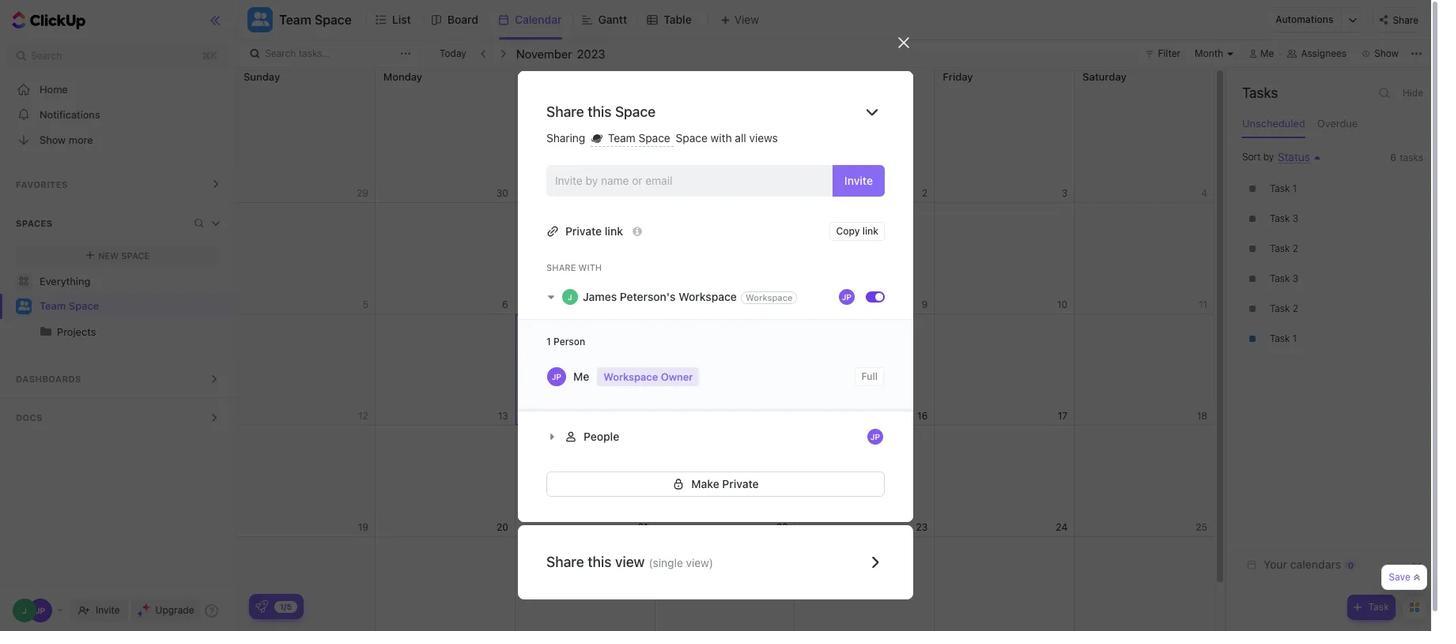 Task type: describe. For each thing, give the bounding box(es) containing it.
task 2
[[1270, 243, 1299, 255]]

friday
[[943, 70, 973, 83]]

21
[[638, 522, 648, 533]]

view inside share this view ( single                 view )
[[686, 556, 709, 570]]

hide
[[1403, 87, 1424, 99]]

15
[[778, 410, 788, 422]]

Invite by name or email text field
[[555, 169, 826, 193]]

notifications
[[40, 108, 100, 121]]

share for share this view ( single                 view )
[[547, 554, 584, 571]]

owner
[[661, 370, 693, 383]]

wednesday
[[663, 70, 720, 83]]

1 task 3 from the top
[[1270, 213, 1299, 225]]

calendar
[[515, 13, 562, 26]]

1 horizontal spatial invite
[[845, 174, 873, 187]]

1 vertical spatial team space
[[605, 131, 674, 145]]

share button
[[1373, 7, 1425, 32]]

sunday
[[244, 70, 280, 83]]

by
[[1264, 151, 1274, 163]]

today
[[440, 47, 466, 59]]

dashboards
[[16, 374, 81, 384]]

task 1
[[1270, 333, 1297, 345]]

25
[[1196, 522, 1208, 533]]

sort by
[[1243, 151, 1274, 163]]

team space link
[[40, 294, 222, 320]]

make
[[692, 477, 720, 491]]

hide button
[[1398, 84, 1428, 103]]

home link
[[0, 77, 236, 102]]

unscheduled
[[1243, 117, 1306, 130]]

new
[[98, 250, 119, 261]]

tuesday
[[523, 70, 564, 83]]

14
[[638, 410, 648, 422]]

j
[[568, 292, 572, 302]]

board
[[448, 13, 479, 26]]

0 horizontal spatial jp
[[552, 372, 562, 382]]

(
[[649, 556, 653, 570]]

workspace for workspace owner
[[604, 370, 658, 383]]

sidebar navigation
[[0, 0, 236, 632]]

team space button
[[273, 2, 352, 37]]

2 task 3 from the top
[[1270, 273, 1299, 285]]

saturday
[[1083, 70, 1127, 83]]

single
[[653, 556, 683, 570]]

sharing
[[547, 131, 589, 145]]

with for share
[[579, 262, 602, 273]]

me inside me button
[[1261, 47, 1275, 59]]

1 for ‎task 1
[[1293, 183, 1297, 195]]

17
[[1058, 410, 1068, 422]]

invite inside sidebar navigation
[[96, 605, 120, 617]]

)
[[709, 556, 713, 570]]

person
[[554, 336, 585, 348]]

automations
[[1276, 13, 1334, 25]]

19
[[358, 522, 368, 533]]

save
[[1389, 572, 1411, 584]]

‎task for ‎task 1
[[1270, 183, 1290, 195]]

workspace for workspace
[[746, 293, 793, 303]]

24
[[1056, 522, 1068, 533]]

tasks
[[1243, 85, 1278, 101]]

onboarding checklist button element
[[255, 601, 268, 614]]

upgrade
[[155, 605, 194, 617]]

16
[[918, 410, 928, 422]]

2 vertical spatial jp
[[871, 432, 880, 442]]

james peterson's workspace
[[583, 290, 737, 303]]

‎task 1
[[1270, 183, 1297, 195]]

‎task 2
[[1270, 303, 1299, 315]]

1 horizontal spatial workspace
[[679, 290, 737, 303]]

me button
[[1243, 44, 1281, 63]]

table
[[664, 13, 692, 26]]

james
[[583, 290, 617, 303]]

team space for team space link
[[40, 300, 99, 313]]

tasks
[[1400, 152, 1424, 164]]

list
[[392, 13, 411, 26]]

⌘k
[[202, 50, 217, 62]]

people
[[584, 430, 619, 443]]

favorites
[[16, 180, 68, 190]]

table link
[[664, 0, 698, 40]]

make private
[[692, 477, 759, 491]]

overdue
[[1318, 117, 1358, 130]]

share this view ( single                 view )
[[547, 554, 713, 571]]

home
[[40, 83, 68, 95]]

everything
[[40, 275, 90, 288]]

1 horizontal spatial jp
[[842, 292, 852, 302]]

2 3 from the top
[[1293, 273, 1299, 285]]

18
[[1197, 410, 1208, 422]]

1 left the person
[[547, 336, 551, 348]]

peterson's
[[620, 290, 676, 303]]



Task type: locate. For each thing, give the bounding box(es) containing it.
views
[[749, 131, 778, 145]]

2 2 from the top
[[1293, 303, 1299, 315]]

team down the everything
[[40, 300, 66, 313]]

search tasks...
[[265, 47, 331, 59]]

task 3 up task 2
[[1270, 213, 1299, 225]]

workspace owner
[[604, 370, 693, 383]]

sort
[[1243, 151, 1261, 163]]

link for copy link
[[863, 225, 879, 237]]

share inside "button"
[[1393, 14, 1419, 26]]

invite
[[845, 174, 873, 187], [96, 605, 120, 617]]

2 horizontal spatial team
[[608, 131, 636, 145]]

invite up copy link
[[845, 174, 873, 187]]

3 down task 2
[[1293, 273, 1299, 285]]

2 vertical spatial team space
[[40, 300, 99, 313]]

2 up 'task 1'
[[1293, 303, 1299, 315]]

me
[[1261, 47, 1275, 59], [573, 370, 589, 383]]

20
[[497, 522, 508, 533]]

1 3 from the top
[[1293, 213, 1299, 225]]

team space for team space button
[[279, 13, 352, 27]]

0 vertical spatial jp
[[842, 292, 852, 302]]

grid containing sunday
[[235, 68, 1215, 632]]

0 horizontal spatial link
[[605, 224, 623, 238]]

team inside button
[[279, 13, 312, 27]]

1 horizontal spatial team
[[279, 13, 312, 27]]

link
[[605, 224, 623, 238], [863, 225, 879, 237]]

share this space
[[547, 104, 656, 120]]

team
[[279, 13, 312, 27], [608, 131, 636, 145], [40, 300, 66, 313]]

0 vertical spatial ‎task
[[1270, 183, 1290, 195]]

0 horizontal spatial team space
[[40, 300, 99, 313]]

1 vertical spatial ‎task
[[1270, 303, 1290, 315]]

this for view
[[588, 554, 612, 571]]

tasks...
[[299, 47, 331, 59]]

space with all views
[[676, 131, 778, 145]]

row containing 14
[[236, 315, 1215, 426]]

‎task for ‎task 2
[[1270, 303, 1290, 315]]

invite left upgrade "link"
[[96, 605, 120, 617]]

thursday
[[803, 70, 849, 83]]

0 horizontal spatial private
[[566, 224, 602, 238]]

1 vertical spatial task 3
[[1270, 273, 1299, 285]]

share with
[[547, 262, 602, 273]]

share for share
[[1393, 14, 1419, 26]]

0 horizontal spatial me
[[573, 370, 589, 383]]

your
[[1264, 558, 1288, 572]]

2 for task 2
[[1293, 243, 1299, 255]]

2 ‎task from the top
[[1270, 303, 1290, 315]]

1 horizontal spatial team space
[[279, 13, 352, 27]]

automations button
[[1268, 8, 1342, 32]]

copy
[[836, 225, 860, 237]]

2 up '‎task 2'
[[1293, 243, 1299, 255]]

me down the person
[[573, 370, 589, 383]]

team inside sidebar navigation
[[40, 300, 66, 313]]

0 horizontal spatial workspace
[[604, 370, 658, 383]]

1 2 from the top
[[1293, 243, 1299, 255]]

view
[[615, 554, 645, 571], [686, 556, 709, 570]]

projects link
[[2, 320, 222, 345], [57, 320, 222, 345]]

0 vertical spatial 3
[[1293, 213, 1299, 225]]

this left (
[[588, 554, 612, 571]]

private up share with
[[566, 224, 602, 238]]

1 vertical spatial with
[[579, 262, 602, 273]]

private
[[566, 224, 602, 238], [722, 477, 759, 491]]

1 up task 2
[[1293, 183, 1297, 195]]

team for team space link
[[40, 300, 66, 313]]

share
[[1393, 14, 1419, 26], [547, 104, 584, 120], [547, 262, 576, 273], [547, 554, 584, 571]]

0 vertical spatial me
[[1261, 47, 1275, 59]]

grid
[[235, 68, 1215, 632]]

row containing 19
[[236, 426, 1215, 538]]

2 projects link from the left
[[57, 320, 222, 345]]

1 horizontal spatial link
[[863, 225, 879, 237]]

today button
[[437, 46, 470, 62]]

search for search
[[31, 50, 62, 62]]

team space up tasks...
[[279, 13, 352, 27]]

monday
[[383, 70, 422, 83]]

new space
[[98, 250, 150, 261]]

1 down '‎task 2'
[[1293, 333, 1297, 345]]

1 ‎task from the top
[[1270, 183, 1290, 195]]

more
[[69, 133, 93, 146]]

your calendars 0
[[1264, 558, 1354, 572]]

2 horizontal spatial jp
[[871, 432, 880, 442]]

link for private link
[[605, 224, 623, 238]]

team space down the everything
[[40, 300, 99, 313]]

Search tasks... text field
[[265, 43, 396, 65]]

view right single
[[686, 556, 709, 570]]

docs
[[16, 413, 43, 423]]

0
[[1348, 560, 1354, 571]]

show more
[[40, 133, 93, 146]]

link up james
[[605, 224, 623, 238]]

all
[[735, 131, 746, 145]]

1
[[1293, 183, 1297, 195], [1293, 333, 1297, 345], [547, 336, 551, 348]]

share for share with
[[547, 262, 576, 273]]

2 for ‎task 2
[[1293, 303, 1299, 315]]

list link
[[392, 0, 417, 40]]

private right make
[[722, 477, 759, 491]]

search inside sidebar navigation
[[31, 50, 62, 62]]

2
[[1293, 243, 1299, 255], [1293, 303, 1299, 315]]

6
[[1391, 152, 1397, 164]]

2 vertical spatial team
[[40, 300, 66, 313]]

copy link
[[836, 225, 879, 237]]

team space inside sidebar navigation
[[40, 300, 99, 313]]

0 horizontal spatial invite
[[96, 605, 120, 617]]

with left all
[[711, 131, 732, 145]]

search
[[265, 47, 296, 59], [31, 50, 62, 62]]

with up james
[[579, 262, 602, 273]]

‎task
[[1270, 183, 1290, 195], [1270, 303, 1290, 315]]

show
[[40, 133, 66, 146]]

calendars
[[1291, 558, 1342, 572]]

0 vertical spatial team space
[[279, 13, 352, 27]]

3 up task 2
[[1293, 213, 1299, 225]]

1/5
[[280, 602, 292, 612]]

board link
[[448, 0, 485, 40]]

jp
[[842, 292, 852, 302], [552, 372, 562, 382], [871, 432, 880, 442]]

1 horizontal spatial view
[[686, 556, 709, 570]]

notifications link
[[0, 102, 236, 127]]

1 this from the top
[[588, 104, 612, 120]]

0 vertical spatial team
[[279, 13, 312, 27]]

this up sharing
[[588, 104, 612, 120]]

0 vertical spatial 2
[[1293, 243, 1299, 255]]

with for space
[[711, 131, 732, 145]]

3 row from the top
[[236, 315, 1215, 426]]

1 vertical spatial jp
[[552, 372, 562, 382]]

0 horizontal spatial with
[[579, 262, 602, 273]]

search up sunday
[[265, 47, 296, 59]]

projects
[[57, 326, 96, 339]]

1 vertical spatial this
[[588, 554, 612, 571]]

team space down share this space
[[605, 131, 674, 145]]

1 vertical spatial invite
[[96, 605, 120, 617]]

link right copy
[[863, 225, 879, 237]]

favorites button
[[0, 165, 236, 203]]

2 horizontal spatial team space
[[605, 131, 674, 145]]

me up tasks
[[1261, 47, 1275, 59]]

row
[[236, 68, 1215, 203], [236, 203, 1215, 315], [236, 315, 1215, 426], [236, 426, 1215, 538], [236, 538, 1215, 632]]

0 horizontal spatial team
[[40, 300, 66, 313]]

team for team space button
[[279, 13, 312, 27]]

search up home
[[31, 50, 62, 62]]

team space
[[279, 13, 352, 27], [605, 131, 674, 145], [40, 300, 99, 313]]

2 row from the top
[[236, 203, 1215, 315]]

gantt link
[[598, 0, 634, 40]]

space inside button
[[315, 13, 352, 27]]

team up search tasks...
[[279, 13, 312, 27]]

3
[[1293, 213, 1299, 225], [1293, 273, 1299, 285]]

6 tasks
[[1391, 152, 1424, 164]]

2 this from the top
[[588, 554, 612, 571]]

task 3
[[1270, 213, 1299, 225], [1270, 273, 1299, 285]]

1 horizontal spatial me
[[1261, 47, 1275, 59]]

1 vertical spatial private
[[722, 477, 759, 491]]

0 vertical spatial this
[[588, 104, 612, 120]]

0 vertical spatial with
[[711, 131, 732, 145]]

0 horizontal spatial search
[[31, 50, 62, 62]]

0 vertical spatial private
[[566, 224, 602, 238]]

1 vertical spatial me
[[573, 370, 589, 383]]

1 horizontal spatial search
[[265, 47, 296, 59]]

view left (
[[615, 554, 645, 571]]

1 person
[[547, 336, 585, 348]]

2 horizontal spatial workspace
[[746, 293, 793, 303]]

assignees button
[[1281, 44, 1354, 63]]

5 row from the top
[[236, 538, 1215, 632]]

with
[[711, 131, 732, 145], [579, 262, 602, 273]]

1 horizontal spatial private
[[722, 477, 759, 491]]

everything link
[[0, 269, 236, 294]]

0 vertical spatial invite
[[845, 174, 873, 187]]

23
[[916, 522, 928, 533]]

1 vertical spatial 2
[[1293, 303, 1299, 315]]

this for space
[[588, 104, 612, 120]]

assignees
[[1301, 47, 1347, 59]]

task 3 down task 2
[[1270, 273, 1299, 285]]

1 row from the top
[[236, 68, 1215, 203]]

upgrade link
[[131, 600, 200, 622]]

gantt
[[598, 13, 627, 26]]

0 vertical spatial task 3
[[1270, 213, 1299, 225]]

‎task down by
[[1270, 183, 1290, 195]]

private link
[[566, 224, 623, 238]]

search for search tasks...
[[265, 47, 296, 59]]

4 row from the top
[[236, 426, 1215, 538]]

team space inside button
[[279, 13, 352, 27]]

‎task up 'task 1'
[[1270, 303, 1290, 315]]

onboarding checklist button image
[[255, 601, 268, 614]]

1 vertical spatial 3
[[1293, 273, 1299, 285]]

team down share this space
[[608, 131, 636, 145]]

calendar link
[[515, 0, 568, 40]]

share for share this space
[[547, 104, 584, 120]]

1 projects link from the left
[[2, 320, 222, 345]]

user group image
[[18, 302, 30, 311]]

1 for task 1
[[1293, 333, 1297, 345]]

1 vertical spatial team
[[608, 131, 636, 145]]

1 horizontal spatial with
[[711, 131, 732, 145]]

0 horizontal spatial view
[[615, 554, 645, 571]]

22
[[777, 522, 788, 533]]



Task type: vqa. For each thing, say whether or not it's contained in the screenshot.
'6 tasks' in the right top of the page
yes



